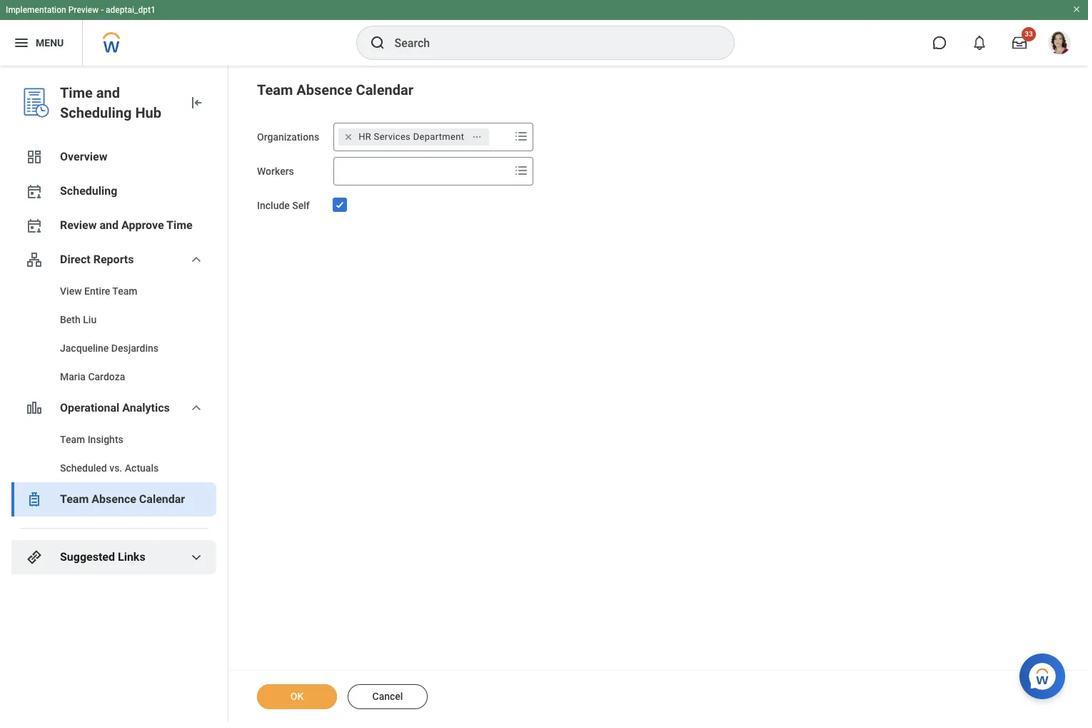Task type: describe. For each thing, give the bounding box(es) containing it.
chevron down small image for reports
[[188, 251, 205, 269]]

beth liu link
[[11, 306, 216, 334]]

chart image
[[26, 400, 43, 417]]

direct reports button
[[11, 243, 216, 277]]

review and approve time
[[60, 219, 193, 232]]

overview
[[60, 150, 107, 164]]

related actions image
[[472, 132, 482, 142]]

team inside 'team absence calendar' link
[[60, 493, 89, 506]]

menu
[[36, 37, 64, 48]]

insights
[[88, 434, 123, 446]]

services
[[374, 131, 411, 142]]

calendar user solid image for scheduling
[[26, 183, 43, 200]]

implementation
[[6, 5, 66, 15]]

links
[[118, 551, 145, 564]]

1 horizontal spatial team absence calendar
[[257, 81, 414, 99]]

search image
[[369, 34, 386, 51]]

33
[[1025, 30, 1033, 38]]

operational analytics button
[[11, 391, 216, 426]]

-
[[101, 5, 104, 15]]

overview link
[[11, 140, 216, 174]]

suggested links button
[[11, 541, 216, 575]]

department
[[413, 131, 464, 142]]

preview
[[68, 5, 99, 15]]

maria
[[60, 371, 86, 383]]

33 button
[[1004, 27, 1036, 59]]

time inside time and scheduling hub
[[60, 84, 93, 101]]

check small image
[[332, 196, 349, 214]]

hr services department, press delete to clear value. option
[[339, 129, 489, 146]]

view
[[60, 286, 82, 297]]

beth
[[60, 314, 81, 326]]

scheduling link
[[11, 174, 216, 209]]

0 vertical spatial absence
[[297, 81, 353, 99]]

operational
[[60, 401, 120, 415]]

close environment banner image
[[1073, 5, 1081, 14]]

navigation pane region
[[0, 66, 229, 723]]

inbox large image
[[1013, 36, 1027, 50]]

time and scheduling hub
[[60, 84, 161, 121]]

and for time
[[96, 84, 120, 101]]

menu banner
[[0, 0, 1089, 66]]

view entire team link
[[11, 277, 216, 306]]

prompts image
[[513, 128, 530, 145]]

team inside team insights link
[[60, 434, 85, 446]]

hub
[[135, 104, 161, 121]]

cancel
[[372, 691, 403, 703]]

absence inside 'team absence calendar' link
[[92, 493, 136, 506]]

jacqueline desjardins link
[[11, 334, 216, 363]]

organizations
[[257, 131, 319, 143]]

chevron down small image for analytics
[[188, 400, 205, 417]]

cancel button
[[348, 685, 428, 710]]



Task type: locate. For each thing, give the bounding box(es) containing it.
chevron down small image
[[188, 251, 205, 269], [188, 400, 205, 417], [188, 549, 205, 566]]

scheduling inside scheduling link
[[60, 184, 117, 198]]

beth liu
[[60, 314, 97, 326]]

jacqueline desjardins
[[60, 343, 159, 354]]

1 scheduling from the top
[[60, 104, 132, 121]]

calendar inside navigation pane region
[[139, 493, 185, 506]]

scheduling inside time and scheduling hub
[[60, 104, 132, 121]]

team
[[257, 81, 293, 99], [112, 286, 138, 297], [60, 434, 85, 446], [60, 493, 89, 506]]

1 vertical spatial chevron down small image
[[188, 400, 205, 417]]

scheduled vs. actuals link
[[11, 454, 216, 483]]

approve
[[121, 219, 164, 232]]

0 horizontal spatial time
[[60, 84, 93, 101]]

time right approve
[[166, 219, 193, 232]]

self
[[292, 200, 310, 211]]

Search Workday  search field
[[395, 27, 705, 59]]

link image
[[26, 549, 43, 566]]

adeptai_dpt1
[[106, 5, 156, 15]]

task timeoff image
[[26, 491, 43, 509]]

team absence calendar up x small image
[[257, 81, 414, 99]]

2 chevron down small image from the top
[[188, 400, 205, 417]]

0 vertical spatial and
[[96, 84, 120, 101]]

team absence calendar
[[257, 81, 414, 99], [60, 493, 185, 506]]

0 vertical spatial scheduling
[[60, 104, 132, 121]]

chevron down small image inside direct reports dropdown button
[[188, 251, 205, 269]]

0 vertical spatial time
[[60, 84, 93, 101]]

liu
[[83, 314, 97, 326]]

profile logan mcneil image
[[1049, 31, 1071, 57]]

scheduling
[[60, 104, 132, 121], [60, 184, 117, 198]]

1 vertical spatial absence
[[92, 493, 136, 506]]

justify image
[[13, 34, 30, 51]]

and right review
[[100, 219, 119, 232]]

hr services department
[[359, 131, 464, 142]]

0 horizontal spatial calendar
[[139, 493, 185, 506]]

scheduled vs. actuals
[[60, 463, 159, 474]]

notifications large image
[[973, 36, 987, 50]]

0 horizontal spatial absence
[[92, 493, 136, 506]]

hr
[[359, 131, 371, 142]]

calendar user solid image inside review and approve time link
[[26, 217, 43, 234]]

1 vertical spatial calendar user solid image
[[26, 217, 43, 234]]

calendar user solid image inside scheduling link
[[26, 183, 43, 200]]

2 vertical spatial chevron down small image
[[188, 549, 205, 566]]

calendar user solid image
[[26, 183, 43, 200], [26, 217, 43, 234]]

0 vertical spatial calendar
[[356, 81, 414, 99]]

and up the overview link at the top left
[[96, 84, 120, 101]]

x small image
[[342, 130, 356, 144]]

calendar user solid image down "dashboard" icon
[[26, 183, 43, 200]]

maria cardoza link
[[11, 363, 216, 391]]

team right entire
[[112, 286, 138, 297]]

1 vertical spatial scheduling
[[60, 184, 117, 198]]

vs.
[[109, 463, 122, 474]]

prompts image
[[513, 162, 530, 179]]

calendar user solid image up view team icon
[[26, 217, 43, 234]]

direct reports element
[[11, 277, 216, 391]]

0 vertical spatial team absence calendar
[[257, 81, 414, 99]]

hr services department element
[[359, 131, 464, 144]]

implementation preview -   adeptai_dpt1
[[6, 5, 156, 15]]

include self
[[257, 200, 310, 211]]

and inside time and scheduling hub
[[96, 84, 120, 101]]

2 scheduling from the top
[[60, 184, 117, 198]]

calendar up services
[[356, 81, 414, 99]]

team insights link
[[11, 426, 216, 454]]

team up scheduled
[[60, 434, 85, 446]]

menu button
[[0, 20, 82, 66]]

absence up x small image
[[297, 81, 353, 99]]

jacqueline
[[60, 343, 109, 354]]

team up organizations
[[257, 81, 293, 99]]

1 calendar user solid image from the top
[[26, 183, 43, 200]]

review and approve time link
[[11, 209, 216, 243]]

maria cardoza
[[60, 371, 125, 383]]

time and scheduling hub element
[[60, 83, 176, 123]]

time down menu
[[60, 84, 93, 101]]

time
[[60, 84, 93, 101], [166, 219, 193, 232]]

workers
[[257, 166, 294, 177]]

team inside view entire team link
[[112, 286, 138, 297]]

team down scheduled
[[60, 493, 89, 506]]

scheduled
[[60, 463, 107, 474]]

1 vertical spatial time
[[166, 219, 193, 232]]

ok button
[[257, 685, 337, 710]]

absence down scheduled vs. actuals link
[[92, 493, 136, 506]]

direct reports
[[60, 253, 134, 266]]

analytics
[[122, 401, 170, 415]]

scheduling down overview at the top of the page
[[60, 184, 117, 198]]

calendar
[[356, 81, 414, 99], [139, 493, 185, 506]]

view team image
[[26, 251, 43, 269]]

0 horizontal spatial team absence calendar
[[60, 493, 185, 506]]

include
[[257, 200, 290, 211]]

desjardins
[[111, 343, 159, 354]]

operational analytics element
[[11, 426, 216, 483]]

0 vertical spatial chevron down small image
[[188, 251, 205, 269]]

calendar down actuals
[[139, 493, 185, 506]]

1 vertical spatial and
[[100, 219, 119, 232]]

view entire team
[[60, 286, 138, 297]]

1 chevron down small image from the top
[[188, 251, 205, 269]]

cardoza
[[88, 371, 125, 383]]

reports
[[93, 253, 134, 266]]

suggested
[[60, 551, 115, 564]]

transformation import image
[[188, 94, 205, 111]]

team absence calendar down vs.
[[60, 493, 185, 506]]

1 horizontal spatial time
[[166, 219, 193, 232]]

team absence calendar link
[[11, 483, 216, 517]]

Workers field
[[334, 159, 510, 184]]

review
[[60, 219, 97, 232]]

dashboard image
[[26, 149, 43, 166]]

scheduling up overview at the top of the page
[[60, 104, 132, 121]]

ok
[[291, 691, 304, 703]]

entire
[[84, 286, 110, 297]]

operational analytics
[[60, 401, 170, 415]]

2 calendar user solid image from the top
[[26, 217, 43, 234]]

and for review
[[100, 219, 119, 232]]

absence
[[297, 81, 353, 99], [92, 493, 136, 506]]

1 vertical spatial team absence calendar
[[60, 493, 185, 506]]

actuals
[[125, 463, 159, 474]]

calendar user solid image for review and approve time
[[26, 217, 43, 234]]

1 horizontal spatial absence
[[297, 81, 353, 99]]

0 vertical spatial calendar user solid image
[[26, 183, 43, 200]]

team insights
[[60, 434, 123, 446]]

3 chevron down small image from the top
[[188, 549, 205, 566]]

suggested links
[[60, 551, 145, 564]]

1 vertical spatial calendar
[[139, 493, 185, 506]]

chevron down small image inside suggested links dropdown button
[[188, 549, 205, 566]]

direct
[[60, 253, 91, 266]]

1 horizontal spatial calendar
[[356, 81, 414, 99]]

team absence calendar inside navigation pane region
[[60, 493, 185, 506]]

chevron down small image for links
[[188, 549, 205, 566]]

and
[[96, 84, 120, 101], [100, 219, 119, 232]]



Task type: vqa. For each thing, say whether or not it's contained in the screenshot.
the Review at the left
yes



